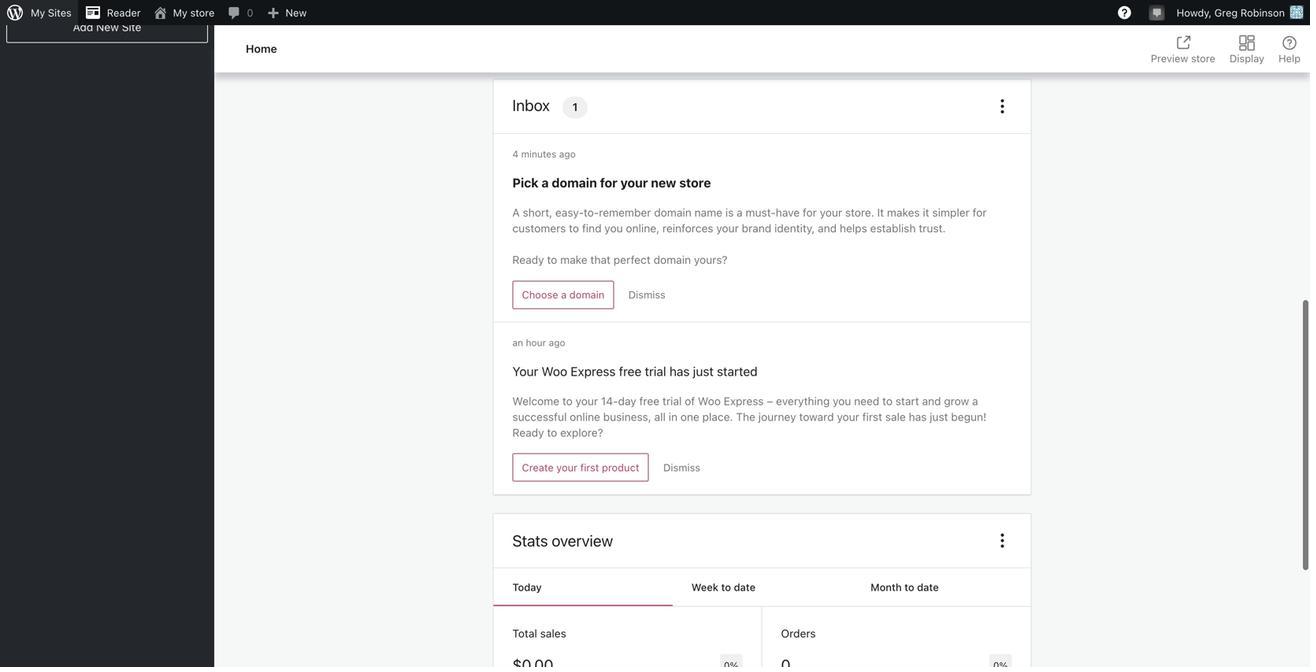 Task type: locate. For each thing, give the bounding box(es) containing it.
just down grow
[[930, 411, 948, 424]]

new right 0 on the left of the page
[[286, 7, 307, 19]]

to down successful
[[547, 426, 557, 439]]

dismiss for new
[[629, 289, 666, 301]]

for
[[600, 175, 618, 190], [803, 206, 817, 219], [973, 206, 987, 219]]

1 vertical spatial woo
[[698, 395, 721, 408]]

date right the month
[[917, 582, 939, 593]]

choose a domain link
[[513, 281, 614, 309]]

dismiss down one
[[664, 462, 701, 474]]

your
[[621, 175, 648, 190], [820, 206, 842, 219], [717, 222, 739, 235], [576, 395, 598, 408], [837, 411, 860, 424], [557, 462, 578, 474]]

an
[[513, 337, 523, 348]]

today
[[513, 582, 542, 593]]

domain
[[552, 175, 597, 190], [654, 206, 692, 219], [654, 253, 691, 266], [570, 289, 605, 301]]

date inside week to date button
[[734, 582, 756, 593]]

helps
[[840, 222, 867, 235]]

store right preview
[[1191, 52, 1216, 64]]

your up helps
[[820, 206, 842, 219]]

ready to make that perfect domain yours?
[[513, 253, 728, 266]]

sales
[[540, 627, 566, 640]]

dismiss button down perfect
[[619, 281, 675, 309]]

2 vertical spatial store
[[679, 175, 711, 190]]

trial up in
[[663, 395, 682, 408]]

has inside your woo express free trial has just started link
[[670, 364, 690, 379]]

ago for domain
[[559, 149, 576, 160]]

the
[[736, 411, 756, 424]]

that
[[591, 253, 611, 266]]

your
[[513, 364, 538, 379]]

menu
[[494, 134, 1031, 495]]

store inside toolbar navigation
[[190, 7, 215, 19]]

1 vertical spatial dismiss
[[664, 462, 701, 474]]

0 horizontal spatial woo
[[542, 364, 567, 379]]

reader
[[107, 7, 141, 19]]

trial
[[645, 364, 666, 379], [663, 395, 682, 408]]

1 vertical spatial ago
[[549, 337, 565, 348]]

to left make
[[547, 253, 557, 266]]

dismiss down perfect
[[629, 289, 666, 301]]

1 date from the left
[[734, 582, 756, 593]]

woo up place.
[[698, 395, 721, 408]]

0 horizontal spatial for
[[600, 175, 618, 190]]

all
[[654, 411, 666, 424]]

first down 'need'
[[863, 411, 883, 424]]

dismiss button for new
[[619, 281, 675, 309]]

ago right hour
[[549, 337, 565, 348]]

domain inside a short, easy-to-remember domain name is a must-have for your store. it makes it simpler for customers to find you online, reinforces your brand identity, and helps establish trust.
[[654, 206, 692, 219]]

express up the 14-
[[571, 364, 616, 379]]

1 horizontal spatial woo
[[698, 395, 721, 408]]

store inside button
[[1191, 52, 1216, 64]]

pick a domain for your new store link
[[513, 174, 711, 192]]

a right the choose
[[561, 289, 567, 301]]

date for week to date
[[734, 582, 756, 593]]

add new site link
[[6, 11, 208, 43]]

has up of
[[670, 364, 690, 379]]

new inside new "link"
[[286, 7, 307, 19]]

1 vertical spatial new
[[96, 20, 119, 33]]

1 vertical spatial dismiss button
[[654, 453, 710, 482]]

new
[[651, 175, 676, 190]]

1 horizontal spatial and
[[922, 395, 941, 408]]

has
[[670, 364, 690, 379], [909, 411, 927, 424]]

0 horizontal spatial date
[[734, 582, 756, 593]]

0 vertical spatial new
[[286, 7, 307, 19]]

help
[[1279, 52, 1301, 64]]

0 horizontal spatial you
[[605, 222, 623, 235]]

1 horizontal spatial tab list
[[1142, 25, 1310, 72]]

choose which values to display image
[[993, 532, 1012, 550]]

and
[[818, 222, 837, 235], [922, 395, 941, 408]]

0 vertical spatial you
[[605, 222, 623, 235]]

2 my from the left
[[173, 7, 187, 19]]

free up the day on the bottom
[[619, 364, 642, 379]]

pick a domain for your new store
[[513, 175, 711, 190]]

tab list up orders
[[494, 569, 1031, 607]]

to right week
[[721, 582, 731, 593]]

1 horizontal spatial has
[[909, 411, 927, 424]]

domain up reinforces
[[654, 206, 692, 219]]

tab list down greg
[[1142, 25, 1310, 72]]

and left helps
[[818, 222, 837, 235]]

a up begun!
[[972, 395, 978, 408]]

notification image
[[1151, 6, 1164, 18]]

my inside my store link
[[173, 7, 187, 19]]

successful
[[513, 411, 567, 424]]

express up the
[[724, 395, 764, 408]]

trust.
[[919, 222, 946, 235]]

a inside 'link'
[[542, 175, 549, 190]]

1 vertical spatial free
[[640, 395, 660, 408]]

0 horizontal spatial my
[[31, 7, 45, 19]]

0 vertical spatial ago
[[559, 149, 576, 160]]

help button
[[1269, 25, 1310, 72]]

0 vertical spatial free
[[619, 364, 642, 379]]

total sales link
[[494, 607, 762, 667]]

1 vertical spatial trial
[[663, 395, 682, 408]]

has down start
[[909, 411, 927, 424]]

a right is
[[737, 206, 743, 219]]

1 horizontal spatial date
[[917, 582, 939, 593]]

my sites link
[[0, 0, 78, 25]]

2 date from the left
[[917, 582, 939, 593]]

2 ready from the top
[[513, 426, 544, 439]]

ago
[[559, 149, 576, 160], [549, 337, 565, 348]]

0 horizontal spatial tab list
[[494, 569, 1031, 607]]

sale
[[886, 411, 906, 424]]

start
[[896, 395, 919, 408]]

1 vertical spatial store
[[1191, 52, 1216, 64]]

my left sites in the left of the page
[[31, 7, 45, 19]]

howdy, greg robinson
[[1177, 7, 1285, 19]]

my inside my sites link
[[31, 7, 45, 19]]

display button
[[1225, 25, 1269, 72]]

site
[[122, 20, 141, 33]]

0 vertical spatial dismiss button
[[619, 281, 675, 309]]

1 horizontal spatial store
[[679, 175, 711, 190]]

remember
[[599, 206, 651, 219]]

2 horizontal spatial store
[[1191, 52, 1216, 64]]

1 vertical spatial has
[[909, 411, 927, 424]]

1 vertical spatial ready
[[513, 426, 544, 439]]

for up identity,
[[803, 206, 817, 219]]

create your first product
[[522, 462, 640, 474]]

1 vertical spatial express
[[724, 395, 764, 408]]

express inside 'welcome to your 14-day free trial of woo express – everything you need to start and grow a successful online business, all in one place. the journey toward your first sale has just begun! ready to explore?'
[[724, 395, 764, 408]]

easy-
[[556, 206, 584, 219]]

overview
[[552, 532, 613, 550]]

woo right your
[[542, 364, 567, 379]]

day
[[618, 395, 637, 408]]

0 vertical spatial has
[[670, 364, 690, 379]]

1 vertical spatial and
[[922, 395, 941, 408]]

1 ready from the top
[[513, 253, 544, 266]]

0 vertical spatial and
[[818, 222, 837, 235]]

first left product
[[580, 462, 599, 474]]

a right pick
[[542, 175, 549, 190]]

just up of
[[693, 364, 714, 379]]

you
[[605, 222, 623, 235], [833, 395, 851, 408]]

0
[[247, 7, 253, 19]]

0 vertical spatial store
[[190, 7, 215, 19]]

dismiss button
[[619, 281, 675, 309], [654, 453, 710, 482]]

tab list containing today
[[494, 569, 1031, 607]]

your woo express free trial has just started
[[513, 364, 758, 379]]

ready inside 'welcome to your 14-day free trial of woo express – everything you need to start and grow a successful online business, all in one place. the journey toward your first sale has just begun! ready to explore?'
[[513, 426, 544, 439]]

0 horizontal spatial just
[[693, 364, 714, 379]]

1 vertical spatial tab list
[[494, 569, 1031, 607]]

0 vertical spatial woo
[[542, 364, 567, 379]]

has inside 'welcome to your 14-day free trial of woo express – everything you need to start and grow a successful online business, all in one place. the journey toward your first sale has just begun! ready to explore?'
[[909, 411, 927, 424]]

your inside 'link'
[[621, 175, 648, 190]]

0 vertical spatial express
[[571, 364, 616, 379]]

1 horizontal spatial express
[[724, 395, 764, 408]]

you down remember
[[605, 222, 623, 235]]

online,
[[626, 222, 660, 235]]

0 vertical spatial first
[[863, 411, 883, 424]]

my for my store
[[173, 7, 187, 19]]

your left the "new"
[[621, 175, 648, 190]]

1
[[573, 100, 578, 113]]

in
[[669, 411, 678, 424]]

1 vertical spatial first
[[580, 462, 599, 474]]

date inside month to date button
[[917, 582, 939, 593]]

reinforces
[[663, 222, 714, 235]]

domain up the easy-
[[552, 175, 597, 190]]

you inside 'welcome to your 14-day free trial of woo express – everything you need to start and grow a successful online business, all in one place. the journey toward your first sale has just begun! ready to explore?'
[[833, 395, 851, 408]]

domain down reinforces
[[654, 253, 691, 266]]

ago right minutes
[[559, 149, 576, 160]]

1 vertical spatial you
[[833, 395, 851, 408]]

your down 'need'
[[837, 411, 860, 424]]

my right 'reader'
[[173, 7, 187, 19]]

ready down customers
[[513, 253, 544, 266]]

1 my from the left
[[31, 7, 45, 19]]

dismiss button down one
[[654, 453, 710, 482]]

new down 'reader'
[[96, 20, 119, 33]]

for up remember
[[600, 175, 618, 190]]

0 horizontal spatial has
[[670, 364, 690, 379]]

1 horizontal spatial just
[[930, 411, 948, 424]]

an hour ago
[[513, 337, 565, 348]]

add
[[73, 20, 93, 33]]

date right week
[[734, 582, 756, 593]]

1 horizontal spatial my
[[173, 7, 187, 19]]

week
[[692, 582, 719, 593]]

tab list
[[1142, 25, 1310, 72], [494, 569, 1031, 607]]

free
[[619, 364, 642, 379], [640, 395, 660, 408]]

1 horizontal spatial you
[[833, 395, 851, 408]]

greg
[[1215, 7, 1238, 19]]

you left 'need'
[[833, 395, 851, 408]]

0 vertical spatial ready
[[513, 253, 544, 266]]

0 horizontal spatial store
[[190, 7, 215, 19]]

my for my sites
[[31, 7, 45, 19]]

store left 0 link
[[190, 7, 215, 19]]

stats overview
[[513, 532, 613, 550]]

a short, easy-to-remember domain name is a must-have for your store. it makes it simpler for customers to find you online, reinforces your brand identity, and helps establish trust.
[[513, 206, 987, 235]]

free inside 'welcome to your 14-day free trial of woo express – everything you need to start and grow a successful online business, all in one place. the journey toward your first sale has just begun! ready to explore?'
[[640, 395, 660, 408]]

1 vertical spatial just
[[930, 411, 948, 424]]

for right simpler
[[973, 206, 987, 219]]

0 vertical spatial tab list
[[1142, 25, 1310, 72]]

store right the "new"
[[679, 175, 711, 190]]

0 vertical spatial dismiss
[[629, 289, 666, 301]]

1 horizontal spatial new
[[286, 7, 307, 19]]

of
[[685, 395, 695, 408]]

and right start
[[922, 395, 941, 408]]

free up all
[[640, 395, 660, 408]]

make
[[560, 253, 588, 266]]

my sites
[[31, 7, 72, 19]]

your right create
[[557, 462, 578, 474]]

ready down successful
[[513, 426, 544, 439]]

business,
[[603, 411, 652, 424]]

must-
[[746, 206, 776, 219]]

1 horizontal spatial first
[[863, 411, 883, 424]]

to down the easy-
[[569, 222, 579, 235]]

trial up all
[[645, 364, 666, 379]]

week to date
[[692, 582, 756, 593]]

0 horizontal spatial new
[[96, 20, 119, 33]]

preview store button
[[1142, 25, 1225, 72]]

0 horizontal spatial and
[[818, 222, 837, 235]]

store
[[190, 7, 215, 19], [1191, 52, 1216, 64], [679, 175, 711, 190]]



Task type: describe. For each thing, give the bounding box(es) containing it.
month to date button
[[852, 569, 1031, 606]]

to-
[[584, 206, 599, 219]]

and inside 'welcome to your 14-day free trial of woo express – everything you need to start and grow a successful online business, all in one place. the journey toward your first sale has just begun! ready to explore?'
[[922, 395, 941, 408]]

to up sale
[[883, 395, 893, 408]]

1 horizontal spatial for
[[803, 206, 817, 219]]

a inside a short, easy-to-remember domain name is a must-have for your store. it makes it simpler for customers to find you online, reinforces your brand identity, and helps establish trust.
[[737, 206, 743, 219]]

create your first product link
[[513, 454, 649, 482]]

choose
[[522, 289, 558, 301]]

your up online
[[576, 395, 598, 408]]

store.
[[845, 206, 875, 219]]

welcome
[[513, 395, 560, 408]]

domain inside 'link'
[[552, 175, 597, 190]]

you inside a short, easy-to-remember domain name is a must-have for your store. it makes it simpler for customers to find you online, reinforces your brand identity, and helps establish trust.
[[605, 222, 623, 235]]

started
[[717, 364, 758, 379]]

my store link
[[147, 0, 221, 25]]

2 horizontal spatial for
[[973, 206, 987, 219]]

display
[[1230, 52, 1265, 64]]

orders
[[781, 627, 816, 640]]

preview
[[1151, 52, 1189, 64]]

4
[[513, 149, 519, 160]]

howdy,
[[1177, 7, 1212, 19]]

inbox
[[513, 96, 550, 114]]

minutes
[[521, 149, 557, 160]]

toolbar navigation
[[0, 0, 1310, 28]]

total
[[513, 627, 537, 640]]

dismiss for has
[[664, 462, 701, 474]]

need
[[854, 395, 880, 408]]

inbox notes options image
[[993, 97, 1012, 116]]

product
[[602, 462, 640, 474]]

first inside 'welcome to your 14-day free trial of woo express – everything you need to start and grow a successful online business, all in one place. the journey toward your first sale has just begun! ready to explore?'
[[863, 411, 883, 424]]

name
[[695, 206, 723, 219]]

tab list containing preview store
[[1142, 25, 1310, 72]]

robinson
[[1241, 7, 1285, 19]]

menu containing pick a domain for your new store
[[494, 134, 1031, 495]]

customers
[[513, 222, 566, 235]]

today button
[[494, 569, 673, 606]]

perfect
[[614, 253, 651, 266]]

orders link
[[762, 607, 1031, 667]]

grow
[[944, 395, 969, 408]]

your woo express free trial has just started link
[[513, 362, 758, 381]]

everything
[[776, 395, 830, 408]]

your down is
[[717, 222, 739, 235]]

14-
[[601, 395, 618, 408]]

week to date button
[[673, 569, 852, 606]]

add new site
[[73, 20, 141, 33]]

begun!
[[951, 411, 987, 424]]

0 horizontal spatial express
[[571, 364, 616, 379]]

0 vertical spatial trial
[[645, 364, 666, 379]]

to inside a short, easy-to-remember domain name is a must-have for your store. it makes it simpler for customers to find you online, reinforces your brand identity, and helps establish trust.
[[569, 222, 579, 235]]

date for month to date
[[917, 582, 939, 593]]

and inside a short, easy-to-remember domain name is a must-have for your store. it makes it simpler for customers to find you online, reinforces your brand identity, and helps establish trust.
[[818, 222, 837, 235]]

to right the month
[[905, 582, 915, 593]]

choose a domain
[[522, 289, 605, 301]]

for inside 'link'
[[600, 175, 618, 190]]

stats
[[513, 532, 548, 550]]

place.
[[703, 411, 733, 424]]

4 minutes ago
[[513, 149, 576, 160]]

month
[[871, 582, 902, 593]]

store inside 'link'
[[679, 175, 711, 190]]

new inside add new site link
[[96, 20, 119, 33]]

one
[[681, 411, 700, 424]]

makes
[[887, 206, 920, 219]]

identity,
[[775, 222, 815, 235]]

establish
[[870, 222, 916, 235]]

woo inside 'welcome to your 14-day free trial of woo express – everything you need to start and grow a successful online business, all in one place. the journey toward your first sale has just begun! ready to explore?'
[[698, 395, 721, 408]]

store for my store
[[190, 7, 215, 19]]

month to date
[[871, 582, 939, 593]]

new link
[[260, 0, 313, 25]]

total sales
[[513, 627, 566, 640]]

domain down make
[[570, 289, 605, 301]]

a inside 'welcome to your 14-day free trial of woo express – everything you need to start and grow a successful online business, all in one place. the journey toward your first sale has just begun! ready to explore?'
[[972, 395, 978, 408]]

store for preview store
[[1191, 52, 1216, 64]]

is
[[726, 206, 734, 219]]

yours?
[[694, 253, 728, 266]]

just inside 'welcome to your 14-day free trial of woo express – everything you need to start and grow a successful online business, all in one place. the journey toward your first sale has just begun! ready to explore?'
[[930, 411, 948, 424]]

it
[[878, 206, 884, 219]]

short,
[[523, 206, 553, 219]]

explore?
[[560, 426, 603, 439]]

trial inside 'welcome to your 14-day free trial of woo express – everything you need to start and grow a successful online business, all in one place. the journey toward your first sale has just begun! ready to explore?'
[[663, 395, 682, 408]]

my store
[[173, 7, 215, 19]]

dismiss button for has
[[654, 453, 710, 482]]

find
[[582, 222, 602, 235]]

create
[[522, 462, 554, 474]]

0 horizontal spatial first
[[580, 462, 599, 474]]

it
[[923, 206, 930, 219]]

collapse main menu image
[[0, 0, 28, 5]]

0 vertical spatial just
[[693, 364, 714, 379]]

journey
[[759, 411, 796, 424]]

–
[[767, 395, 773, 408]]

have
[[776, 206, 800, 219]]

to up online
[[563, 395, 573, 408]]

ago for express
[[549, 337, 565, 348]]

hour
[[526, 337, 546, 348]]

sites
[[48, 7, 72, 19]]

toward
[[799, 411, 834, 424]]

pick
[[513, 175, 539, 190]]

welcome to your 14-day free trial of woo express – everything you need to start and grow a successful online business, all in one place. the journey toward your first sale has just begun! ready to explore?
[[513, 395, 987, 439]]

home
[[246, 42, 277, 55]]

reader link
[[78, 0, 147, 25]]



Task type: vqa. For each thing, say whether or not it's contained in the screenshot.
the grow
yes



